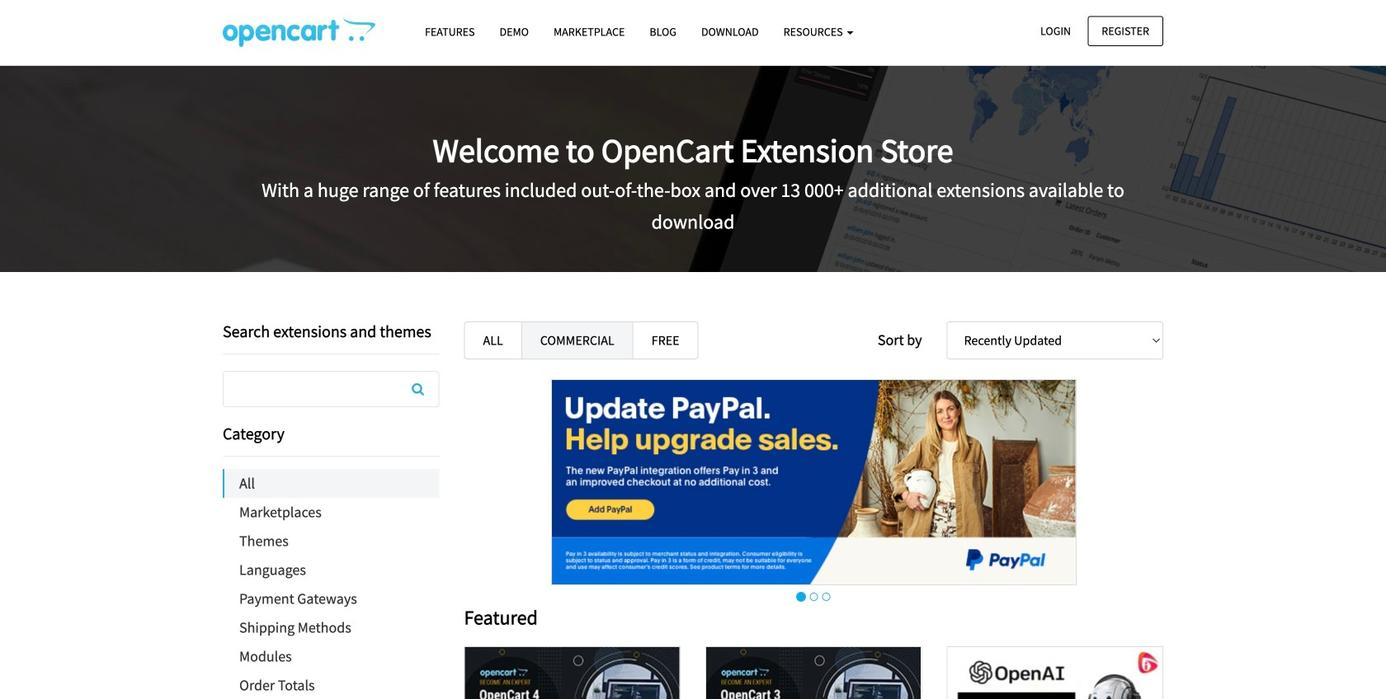Task type: describe. For each thing, give the bounding box(es) containing it.
paypal payment gateway image
[[551, 380, 1077, 586]]

opencart 3 development masterclass image
[[707, 648, 921, 700]]

opencart extensions image
[[223, 17, 375, 47]]



Task type: vqa. For each thing, say whether or not it's contained in the screenshot.
star light o icon
no



Task type: locate. For each thing, give the bounding box(es) containing it.
chatgpt for opencart image
[[948, 648, 1163, 700]]

search image
[[412, 383, 424, 396]]

opencart 4 development masterclass image
[[465, 648, 680, 700]]



